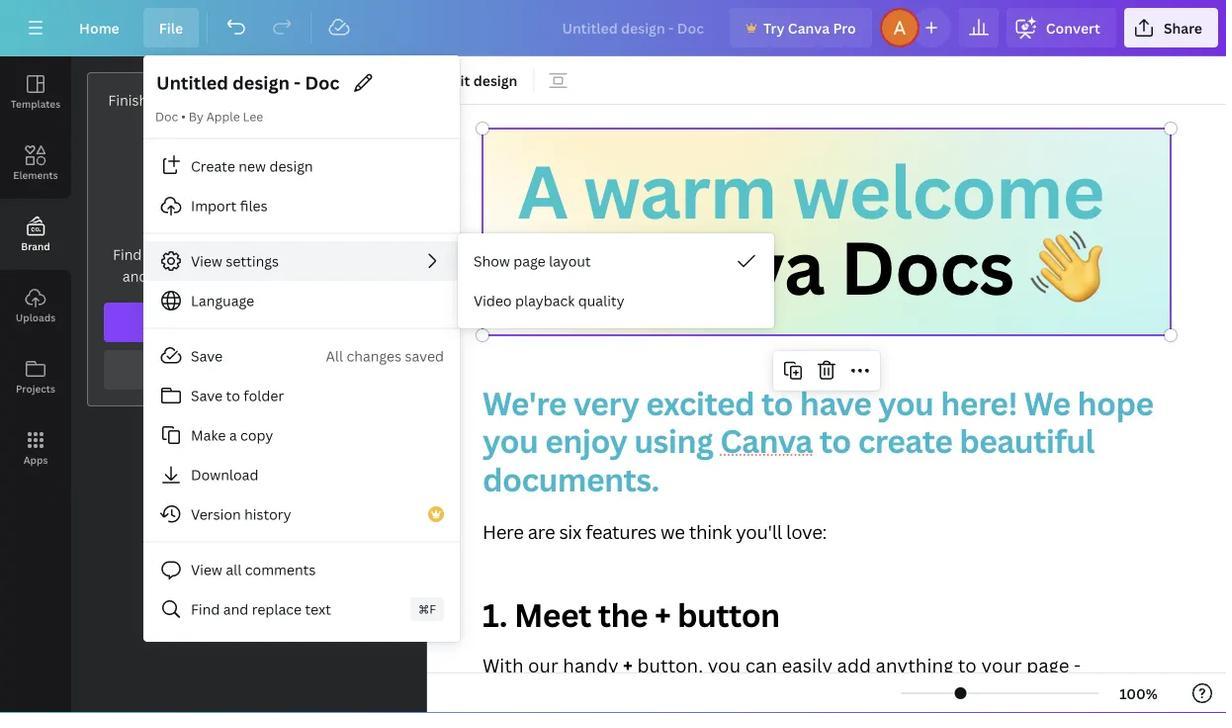 Task type: locate. For each thing, give the bounding box(es) containing it.
1 vertical spatial pro
[[284, 313, 307, 332]]

0 horizontal spatial templates
[[11, 97, 60, 110]]

and down can
[[730, 679, 764, 704]]

have
[[800, 382, 872, 425]]

try canva pro for the topmost the try canva pro button
[[764, 18, 856, 37]]

apple
[[206, 108, 240, 125]]

1 horizontal spatial design title text field
[[546, 8, 722, 47]]

and
[[320, 91, 346, 109], [123, 267, 148, 285], [223, 600, 249, 619], [730, 679, 764, 704]]

1 vertical spatial save
[[191, 386, 223, 405]]

up inside set up your brand kit button
[[203, 361, 220, 379]]

home link
[[63, 8, 135, 47]]

design right new on the top left of page
[[269, 157, 313, 176]]

all changes saved
[[326, 347, 444, 365]]

1 horizontal spatial add
[[837, 653, 871, 678]]

find and replace text
[[191, 600, 331, 619]]

file
[[159, 18, 183, 37]]

1 vertical spatial +
[[623, 653, 633, 678]]

0 vertical spatial pro
[[833, 18, 856, 37]]

2 view from the top
[[191, 560, 222, 579]]

files
[[240, 196, 268, 215]]

Design title text field
[[546, 8, 722, 47], [155, 67, 343, 99]]

your inside the button, you can easily add anything to your page - checklists, charts, graphics, and more!
[[982, 653, 1022, 678]]

0 horizontal spatial +
[[623, 653, 633, 678]]

handy
[[563, 653, 619, 678]]

0 horizontal spatial page
[[514, 252, 546, 271]]

add inside the button, you can easily add anything to your page - checklists, charts, graphics, and more!
[[837, 653, 871, 678]]

share button
[[1125, 8, 1219, 47]]

your right by
[[221, 91, 252, 109]]

1 horizontal spatial design
[[473, 71, 518, 90]]

button,
[[637, 653, 703, 678]]

setting
[[151, 91, 197, 109]]

edit design
[[443, 71, 518, 90]]

brand up folder
[[258, 361, 298, 379]]

1 vertical spatial view
[[191, 560, 222, 579]]

them
[[231, 267, 266, 285]]

1 vertical spatial try
[[214, 313, 236, 332]]

and inside finish setting up your brand kit and brand templates
[[320, 91, 346, 109]]

0 horizontal spatial find
[[113, 245, 142, 264]]

find inside find all of your brand assets in one place and quickly add them to your designs.
[[113, 245, 142, 264]]

by
[[189, 108, 204, 125]]

templates up create new design
[[214, 112, 283, 131]]

can
[[745, 653, 777, 678]]

add inside find all of your brand assets in one place and quickly add them to your designs.
[[202, 267, 228, 285]]

try canva pro for bottom the try canva pro button
[[214, 313, 307, 332]]

1 vertical spatial up
[[203, 361, 220, 379]]

all left comments
[[226, 560, 242, 579]]

try canva pro inside main menu bar
[[764, 18, 856, 37]]

and left 'replace' at bottom left
[[223, 600, 249, 619]]

0 vertical spatial design
[[473, 71, 518, 90]]

projects
[[16, 382, 55, 395]]

try canva pro
[[764, 18, 856, 37], [214, 313, 307, 332]]

0 vertical spatial page
[[514, 252, 546, 271]]

kit right 'lee'
[[299, 91, 317, 109]]

import
[[191, 196, 237, 215]]

kit left all
[[302, 361, 320, 379]]

pro inside main menu bar
[[833, 18, 856, 37]]

doc
[[155, 108, 178, 125]]

and up create new design 'button'
[[320, 91, 346, 109]]

0 vertical spatial up
[[200, 91, 218, 109]]

100%
[[1120, 684, 1158, 703]]

1 vertical spatial try canva pro
[[214, 313, 307, 332]]

in
[[304, 245, 316, 264]]

templates
[[11, 97, 60, 110], [214, 112, 283, 131]]

0 vertical spatial try
[[764, 18, 785, 37]]

view inside button
[[191, 560, 222, 579]]

1 vertical spatial kit
[[302, 361, 320, 379]]

1 view from the top
[[191, 252, 222, 271]]

0 horizontal spatial pro
[[284, 313, 307, 332]]

0 vertical spatial design title text field
[[546, 8, 722, 47]]

page left -
[[1027, 653, 1070, 678]]

save
[[191, 347, 223, 365], [191, 386, 223, 405]]

view inside popup button
[[191, 252, 222, 271]]

1 vertical spatial page
[[1027, 653, 1070, 678]]

kit inside finish setting up your brand kit and brand templates
[[299, 91, 317, 109]]

version
[[191, 505, 241, 524]]

pro
[[833, 18, 856, 37], [284, 313, 307, 332]]

0 vertical spatial kit
[[299, 91, 317, 109]]

save up save to folder
[[191, 347, 223, 365]]

0 vertical spatial save
[[191, 347, 223, 365]]

find down view all comments
[[191, 600, 220, 619]]

0 horizontal spatial design
[[269, 157, 313, 176]]

None text field
[[427, 105, 1226, 713]]

welcome
[[793, 141, 1104, 240]]

show page layout button
[[458, 241, 774, 281]]

convert
[[1046, 18, 1101, 37]]

brand right apple
[[255, 91, 295, 109]]

your up save to folder
[[224, 361, 254, 379]]

1 horizontal spatial find
[[191, 600, 220, 619]]

up inside finish setting up your brand kit and brand templates
[[200, 91, 218, 109]]

1 vertical spatial add
[[837, 653, 871, 678]]

1 horizontal spatial try canva pro button
[[730, 8, 872, 47]]

convert button
[[1007, 8, 1117, 47]]

pro for bottom the try canva pro button
[[284, 313, 307, 332]]

1 vertical spatial templates
[[214, 112, 283, 131]]

all
[[145, 245, 161, 264], [226, 560, 242, 579]]

0 vertical spatial all
[[145, 245, 161, 264]]

you right have
[[878, 382, 934, 425]]

all inside find all of your brand assets in one place and quickly add them to your designs.
[[145, 245, 161, 264]]

0 horizontal spatial add
[[202, 267, 228, 285]]

design right 'edit'
[[473, 71, 518, 90]]

create
[[191, 157, 235, 176]]

0 vertical spatial add
[[202, 267, 228, 285]]

by apple lee
[[189, 108, 263, 125]]

view settings
[[191, 252, 279, 271]]

1 horizontal spatial templates
[[214, 112, 283, 131]]

0 vertical spatial templates
[[11, 97, 60, 110]]

0 horizontal spatial try canva pro
[[214, 313, 307, 332]]

0 vertical spatial try canva pro
[[764, 18, 856, 37]]

templates up elements button
[[11, 97, 60, 110]]

here are six features we think you'll love:
[[483, 519, 827, 544]]

view for view settings
[[191, 252, 222, 271]]

view down the version
[[191, 560, 222, 579]]

all left of
[[145, 245, 161, 264]]

graphics,
[[646, 679, 726, 704]]

save inside button
[[191, 386, 223, 405]]

add
[[202, 267, 228, 285], [837, 653, 871, 678]]

add up language
[[202, 267, 228, 285]]

view
[[191, 252, 222, 271], [191, 560, 222, 579]]

1 horizontal spatial you
[[708, 653, 741, 678]]

changes
[[347, 347, 402, 365]]

page
[[514, 252, 546, 271], [1027, 653, 1070, 678]]

video playback quality
[[474, 291, 625, 310]]

and left quickly
[[123, 267, 148, 285]]

to inside button
[[226, 386, 240, 405]]

here
[[483, 519, 524, 544]]

video
[[474, 291, 512, 310]]

language button
[[143, 281, 460, 320]]

try
[[764, 18, 785, 37], [214, 313, 236, 332]]

design inside edit design button
[[473, 71, 518, 90]]

docs
[[841, 217, 1014, 316]]

six
[[559, 519, 582, 544]]

+ up charts,
[[623, 653, 633, 678]]

try canva pro button
[[730, 8, 872, 47], [104, 303, 394, 342]]

show page layout
[[474, 252, 591, 271]]

try for bottom the try canva pro button
[[214, 313, 236, 332]]

view right of
[[191, 252, 222, 271]]

0 vertical spatial +
[[655, 593, 671, 636]]

1 horizontal spatial try canva pro
[[764, 18, 856, 37]]

1 horizontal spatial all
[[226, 560, 242, 579]]

1 vertical spatial find
[[191, 600, 220, 619]]

1 horizontal spatial pro
[[833, 18, 856, 37]]

+
[[655, 593, 671, 636], [623, 653, 633, 678]]

design
[[473, 71, 518, 90], [269, 157, 313, 176]]

add right 'easily'
[[837, 653, 871, 678]]

to inside the button, you can easily add anything to your page - checklists, charts, graphics, and more!
[[958, 653, 977, 678]]

1 horizontal spatial try
[[764, 18, 785, 37]]

templates button
[[0, 56, 71, 128]]

all for view
[[226, 560, 242, 579]]

page right show
[[514, 252, 546, 271]]

0 horizontal spatial all
[[145, 245, 161, 264]]

try inside main menu bar
[[764, 18, 785, 37]]

brand inside button
[[258, 361, 298, 379]]

+ for handy
[[623, 653, 633, 678]]

history
[[244, 505, 291, 524]]

0 vertical spatial view
[[191, 252, 222, 271]]

1 horizontal spatial +
[[655, 593, 671, 636]]

brand up uploads button
[[21, 239, 50, 253]]

file button
[[143, 8, 199, 47]]

canva
[[788, 18, 830, 37], [608, 217, 824, 316], [239, 313, 281, 332], [720, 419, 813, 463]]

up right setting
[[200, 91, 218, 109]]

warm
[[584, 141, 777, 240]]

save down set
[[191, 386, 223, 405]]

1 vertical spatial design
[[269, 157, 313, 176]]

1 vertical spatial all
[[226, 560, 242, 579]]

0 vertical spatial find
[[113, 245, 142, 264]]

and inside find all of your brand assets in one place and quickly add them to your designs.
[[123, 267, 148, 285]]

+ right the
[[655, 593, 671, 636]]

hide image
[[426, 337, 439, 432]]

1 horizontal spatial page
[[1027, 653, 1070, 678]]

0 horizontal spatial try canva pro button
[[104, 303, 394, 342]]

all inside button
[[226, 560, 242, 579]]

up right set
[[203, 361, 220, 379]]

finish
[[108, 91, 148, 109]]

you left enjoy
[[483, 419, 538, 463]]

we
[[661, 519, 685, 544]]

find
[[113, 245, 142, 264], [191, 600, 220, 619]]

1 vertical spatial design title text field
[[155, 67, 343, 99]]

find left of
[[113, 245, 142, 264]]

and inside the button, you can easily add anything to your page - checklists, charts, graphics, and more!
[[730, 679, 764, 704]]

set up your brand kit
[[177, 361, 320, 379]]

all
[[326, 347, 343, 365]]

1 save from the top
[[191, 347, 223, 365]]

a warm welcome
[[518, 141, 1104, 240]]

are
[[528, 519, 555, 544]]

new
[[239, 157, 266, 176]]

2 save from the top
[[191, 386, 223, 405]]

you left can
[[708, 653, 741, 678]]

save for save
[[191, 347, 223, 365]]

page inside button
[[514, 252, 546, 271]]

documents.
[[483, 457, 659, 500]]

0 horizontal spatial try
[[214, 313, 236, 332]]

your left -
[[982, 653, 1022, 678]]

saved
[[405, 347, 444, 365]]

download
[[191, 465, 259, 484]]

projects button
[[0, 341, 71, 412]]

try for the topmost the try canva pro button
[[764, 18, 785, 37]]

save to folder
[[191, 386, 284, 405]]



Task type: vqa. For each thing, say whether or not it's contained in the screenshot.
Research Brief text field
no



Task type: describe. For each thing, give the bounding box(es) containing it.
the
[[598, 593, 648, 636]]

layout
[[549, 252, 591, 271]]

with
[[483, 653, 524, 678]]

charts,
[[580, 679, 641, 704]]

settings
[[226, 252, 279, 271]]

apps button
[[0, 412, 71, 484]]

edit
[[443, 71, 470, 90]]

your inside finish setting up your brand kit and brand templates
[[221, 91, 252, 109]]

2 horizontal spatial you
[[878, 382, 934, 425]]

version history button
[[143, 495, 460, 534]]

0 vertical spatial try canva pro button
[[730, 8, 872, 47]]

you inside the button, you can easily add anything to your page - checklists, charts, graphics, and more!
[[708, 653, 741, 678]]

find for find and replace text
[[191, 600, 220, 619]]

save for save to folder
[[191, 386, 223, 405]]

apps
[[23, 453, 48, 466]]

page inside the button, you can easily add anything to your page - checklists, charts, graphics, and more!
[[1027, 653, 1070, 678]]

import files button
[[143, 186, 460, 226]]

design title text field inside main menu bar
[[546, 8, 722, 47]]

elements button
[[0, 128, 71, 199]]

easily
[[782, 653, 833, 678]]

view settings button
[[143, 241, 460, 281]]

uploads
[[16, 311, 56, 324]]

text
[[305, 600, 331, 619]]

+ for the
[[655, 593, 671, 636]]

1 vertical spatial try canva pro button
[[104, 303, 394, 342]]

anything
[[876, 653, 954, 678]]

enjoy
[[545, 419, 627, 463]]

copy
[[240, 426, 273, 445]]

brand inside "button"
[[21, 239, 50, 253]]

excited
[[646, 382, 755, 425]]

👋
[[1030, 217, 1102, 316]]

version history
[[191, 505, 291, 524]]

none text field containing to canva docs 👋
[[427, 105, 1226, 713]]

folder
[[244, 386, 284, 405]]

we
[[1024, 382, 1071, 425]]

set
[[177, 361, 199, 379]]

meet
[[514, 593, 591, 636]]

we're very excited to have you here! we hope you enjoy using canva to create beautiful documents.
[[483, 382, 1161, 500]]

of
[[164, 245, 178, 264]]

create new design
[[191, 157, 313, 176]]

home
[[79, 18, 119, 37]]

think
[[689, 519, 732, 544]]

canva inside main menu bar
[[788, 18, 830, 37]]

canva inside the we're very excited to have you here! we hope you enjoy using canva to create beautiful documents.
[[720, 419, 813, 463]]

brand up create new design 'button'
[[349, 91, 389, 109]]

brand
[[216, 245, 255, 264]]

create new design button
[[143, 146, 460, 186]]

features
[[586, 519, 657, 544]]

language
[[191, 291, 254, 310]]

beautiful
[[960, 419, 1095, 463]]

hope
[[1078, 382, 1154, 425]]

side panel tab list
[[0, 56, 71, 484]]

pro for the topmost the try canva pro button
[[833, 18, 856, 37]]

100% button
[[1107, 678, 1171, 709]]

show
[[474, 252, 510, 271]]

main menu bar
[[0, 0, 1226, 56]]

with our handy +
[[483, 653, 633, 678]]

share
[[1164, 18, 1203, 37]]

kit inside set up your brand kit button
[[302, 361, 320, 379]]

one
[[320, 245, 345, 264]]

more!
[[769, 679, 821, 704]]

a
[[229, 426, 237, 445]]

1. meet the + button
[[483, 593, 780, 636]]

find for find all of your brand assets in one place and quickly add them to your designs.
[[113, 245, 142, 264]]

finish setting up your brand kit and brand templates
[[108, 91, 389, 131]]

design inside create new design 'button'
[[269, 157, 313, 176]]

templates inside finish setting up your brand kit and brand templates
[[214, 112, 283, 131]]

make a copy
[[191, 426, 273, 445]]

⌘f
[[419, 601, 436, 617]]

all for find
[[145, 245, 161, 264]]

view for view all comments
[[191, 560, 222, 579]]

0 horizontal spatial design title text field
[[155, 67, 343, 99]]

video playback quality button
[[458, 281, 774, 320]]

elements
[[13, 168, 58, 182]]

find all of your brand assets in one place and quickly add them to your designs.
[[113, 245, 385, 285]]

1.
[[483, 593, 507, 636]]

save to folder button
[[143, 376, 460, 415]]

your inside button
[[224, 361, 254, 379]]

set up your brand kit button
[[104, 350, 394, 390]]

-
[[1074, 653, 1081, 678]]

download button
[[143, 455, 460, 495]]

to inside find all of your brand assets in one place and quickly add them to your designs.
[[269, 267, 284, 285]]

to canva docs 👋
[[518, 217, 1102, 316]]

quickly
[[151, 267, 199, 285]]

templates inside button
[[11, 97, 60, 110]]

place
[[348, 245, 385, 264]]

here!
[[941, 382, 1018, 425]]

view all comments button
[[143, 550, 460, 590]]

replace
[[252, 600, 302, 619]]

0 horizontal spatial you
[[483, 419, 538, 463]]

your down the in
[[287, 267, 317, 285]]

we're
[[483, 382, 567, 425]]

our
[[528, 653, 559, 678]]

using
[[634, 419, 713, 463]]

import files
[[191, 196, 268, 215]]

button
[[678, 593, 780, 636]]

quality
[[578, 291, 625, 310]]

assets
[[259, 245, 301, 264]]

your right of
[[182, 245, 212, 264]]

button, you can easily add anything to your page - checklists, charts, graphics, and more!
[[483, 653, 1086, 704]]

view all comments
[[191, 560, 316, 579]]

a
[[518, 141, 567, 240]]



